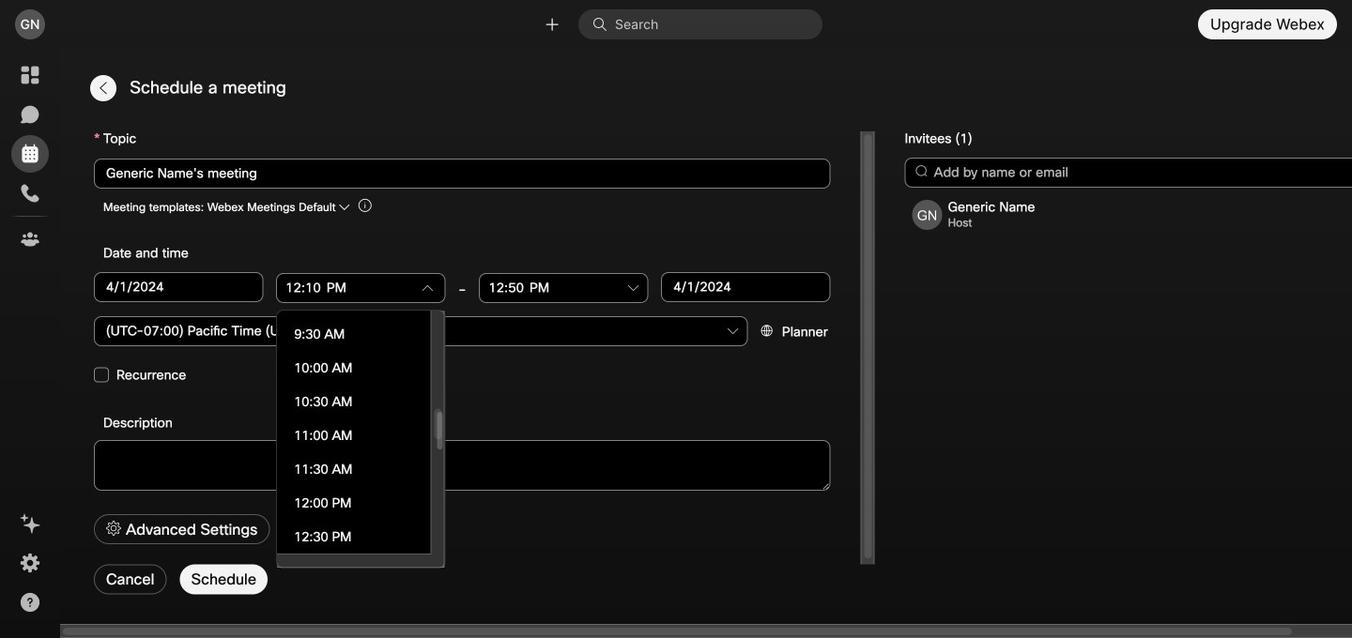 Task type: vqa. For each thing, say whether or not it's contained in the screenshot.
Appearance tab
no



Task type: locate. For each thing, give the bounding box(es) containing it.
navigation
[[0, 49, 60, 639]]

webex tab list
[[11, 56, 49, 258]]



